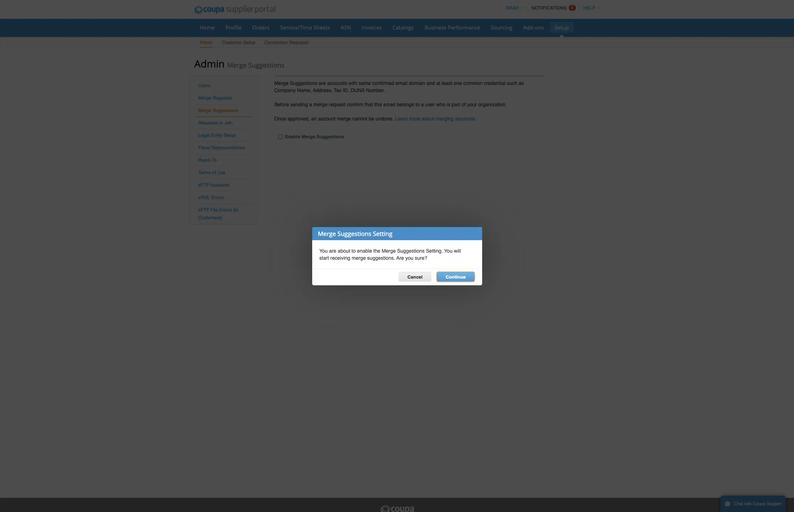 Task type: locate. For each thing, give the bounding box(es) containing it.
admin for admin
[[200, 40, 213, 45]]

add-
[[523, 24, 535, 31]]

suggestions inside admin merge suggestions
[[248, 61, 285, 69]]

0 horizontal spatial to
[[219, 120, 223, 126]]

0 horizontal spatial about
[[338, 248, 350, 254]]

you up "start"
[[319, 248, 328, 254]]

invoices
[[362, 24, 382, 31]]

orders link
[[248, 22, 274, 33]]

of left use
[[212, 170, 216, 175]]

learn more about merging accounts. link
[[395, 116, 477, 122]]

2 vertical spatial merge
[[352, 255, 366, 261]]

connection requests link
[[264, 38, 309, 48]]

setup down join
[[224, 133, 236, 138]]

same
[[359, 80, 371, 86]]

continue button
[[437, 272, 475, 282]]

are inside merge suggestions are accounts with same confirmed email domain and at least one common credential such as company name, address, tax id, duns number.
[[319, 80, 326, 86]]

are
[[319, 80, 326, 86], [329, 248, 336, 254]]

2 horizontal spatial to
[[416, 102, 420, 107]]

to left enable
[[352, 248, 356, 254]]

0 vertical spatial email
[[396, 80, 408, 86]]

merge down address,
[[314, 102, 328, 107]]

1 horizontal spatial email
[[396, 80, 408, 86]]

email
[[396, 80, 408, 86], [384, 102, 396, 107]]

2 vertical spatial to
[[352, 248, 356, 254]]

chat with coupa support
[[735, 502, 782, 507]]

email left domain
[[396, 80, 408, 86]]

requests up legal
[[198, 120, 218, 126]]

once
[[275, 116, 286, 122]]

suggestions up name,
[[290, 80, 317, 86]]

sheets
[[314, 24, 330, 31]]

0 vertical spatial sftp
[[198, 183, 209, 188]]

to inside you are about to enable the merge suggestions setting. you will start receiving merge suggestions. are you sure?
[[352, 248, 356, 254]]

cxml errors link
[[198, 195, 224, 200]]

add-ons link
[[519, 22, 549, 33]]

1 horizontal spatial to
[[352, 248, 356, 254]]

tax
[[334, 88, 342, 93]]

0 horizontal spatial with
[[349, 80, 358, 86]]

errors
[[211, 195, 224, 200], [219, 207, 232, 213]]

fiscal
[[198, 145, 210, 151]]

1 vertical spatial of
[[212, 170, 216, 175]]

1 sftp from the top
[[198, 183, 209, 188]]

1 horizontal spatial of
[[462, 102, 466, 107]]

legal
[[198, 133, 210, 138]]

0 vertical spatial requests
[[289, 40, 309, 45]]

users link
[[198, 83, 210, 88]]

entity
[[211, 133, 223, 138]]

suggestions inside you are about to enable the merge suggestions setting. you will start receiving merge suggestions. are you sure?
[[397, 248, 425, 254]]

about right more
[[422, 116, 435, 122]]

requests inside the connection requests link
[[289, 40, 309, 45]]

2 horizontal spatial merge
[[352, 255, 366, 261]]

sftp accounts
[[198, 183, 229, 188]]

are inside you are about to enable the merge suggestions setting. you will start receiving merge suggestions. are you sure?
[[329, 248, 336, 254]]

1 vertical spatial admin
[[194, 57, 225, 70]]

None checkbox
[[278, 135, 283, 139]]

cannot
[[353, 116, 368, 122]]

credential
[[484, 80, 506, 86]]

about inside you are about to enable the merge suggestions setting. you will start receiving merge suggestions. are you sure?
[[338, 248, 350, 254]]

representatives
[[212, 145, 245, 151]]

with
[[349, 80, 358, 86], [745, 502, 752, 507]]

invoices link
[[357, 22, 387, 33]]

number.
[[366, 88, 385, 93]]

to left join
[[219, 120, 223, 126]]

errors down the accounts on the left of page
[[211, 195, 224, 200]]

you left will
[[444, 248, 453, 254]]

add-ons
[[523, 24, 544, 31]]

1 horizontal spatial are
[[329, 248, 336, 254]]

catalogs
[[393, 24, 414, 31]]

1 vertical spatial errors
[[219, 207, 232, 213]]

a left the user
[[421, 102, 424, 107]]

requests up merge suggestions
[[213, 95, 232, 101]]

merge down merge requests link
[[198, 108, 211, 113]]

merge down customer setup link
[[227, 61, 247, 69]]

customer
[[222, 40, 242, 45]]

2 vertical spatial requests
[[198, 120, 218, 126]]

receiving
[[330, 255, 350, 261]]

1 vertical spatial with
[[745, 502, 752, 507]]

least
[[442, 80, 453, 86]]

home link
[[195, 22, 220, 33]]

requests to join
[[198, 120, 233, 126]]

suggestions down connection
[[248, 61, 285, 69]]

confirm
[[347, 102, 363, 107]]

merge suggestions setting dialog
[[312, 227, 482, 286]]

asn link
[[336, 22, 356, 33]]

1 vertical spatial are
[[329, 248, 336, 254]]

0 vertical spatial setup
[[555, 24, 569, 31]]

1 vertical spatial to
[[219, 120, 223, 126]]

more
[[409, 116, 421, 122]]

company
[[275, 88, 296, 93]]

are up receiving
[[329, 248, 336, 254]]

1 horizontal spatial you
[[444, 248, 453, 254]]

0 horizontal spatial a
[[309, 102, 312, 107]]

1 vertical spatial requests
[[213, 95, 232, 101]]

2 horizontal spatial setup
[[555, 24, 569, 31]]

1 vertical spatial sftp
[[198, 207, 209, 213]]

1 a from the left
[[309, 102, 312, 107]]

1 horizontal spatial a
[[421, 102, 424, 107]]

sourcing link
[[486, 22, 517, 33]]

of
[[462, 102, 466, 107], [212, 170, 216, 175]]

setup right ons
[[555, 24, 569, 31]]

as
[[519, 80, 524, 86]]

merge up company
[[275, 80, 289, 86]]

merge suggestions setting
[[318, 230, 393, 238]]

the
[[373, 248, 380, 254]]

email right the this
[[384, 102, 396, 107]]

name,
[[297, 88, 312, 93]]

that
[[365, 102, 373, 107]]

with inside button
[[745, 502, 752, 507]]

sftp up the cxml
[[198, 183, 209, 188]]

1 vertical spatial merge
[[337, 116, 351, 122]]

business
[[425, 24, 447, 31]]

service/time
[[280, 24, 312, 31]]

merge right enable
[[302, 134, 315, 139]]

1 vertical spatial setup
[[243, 40, 256, 45]]

profile link
[[221, 22, 246, 33]]

errors inside sftp file errors (to customers)
[[219, 207, 232, 213]]

errors left (to
[[219, 207, 232, 213]]

to right "belongs"
[[416, 102, 420, 107]]

at
[[437, 80, 441, 86]]

suggestions
[[248, 61, 285, 69], [290, 80, 317, 86], [213, 108, 238, 113], [317, 134, 344, 139], [338, 230, 371, 238], [397, 248, 425, 254]]

0 horizontal spatial are
[[319, 80, 326, 86]]

requests down the service/time at the left top of the page
[[289, 40, 309, 45]]

an
[[311, 116, 317, 122]]

2 vertical spatial setup
[[224, 133, 236, 138]]

merge down users link
[[198, 95, 211, 101]]

before sending a merge request confirm that this email belongs to a user who is part of your organization.
[[275, 102, 507, 107]]

admin down home link
[[200, 40, 213, 45]]

admin down admin link
[[194, 57, 225, 70]]

merge down enable
[[352, 255, 366, 261]]

a
[[309, 102, 312, 107], [421, 102, 424, 107]]

are up address,
[[319, 80, 326, 86]]

setup right 'customer'
[[243, 40, 256, 45]]

0 horizontal spatial you
[[319, 248, 328, 254]]

common
[[464, 80, 483, 86]]

cxml
[[198, 195, 210, 200]]

belongs
[[397, 102, 414, 107]]

accounts
[[327, 80, 347, 86]]

coupa
[[754, 502, 766, 507]]

sftp up the customers)
[[198, 207, 209, 213]]

1 horizontal spatial merge
[[337, 116, 351, 122]]

sftp
[[198, 183, 209, 188], [198, 207, 209, 213]]

merge up suggestions.
[[382, 248, 396, 254]]

coupa supplier portal image
[[189, 1, 281, 19], [379, 506, 415, 513]]

sftp accounts link
[[198, 183, 229, 188]]

0 horizontal spatial of
[[212, 170, 216, 175]]

1 vertical spatial about
[[338, 248, 350, 254]]

1 horizontal spatial coupa supplier portal image
[[379, 506, 415, 513]]

sftp for sftp accounts
[[198, 183, 209, 188]]

1 vertical spatial email
[[384, 102, 396, 107]]

suggestions up you
[[397, 248, 425, 254]]

one
[[454, 80, 462, 86]]

0 horizontal spatial merge
[[314, 102, 328, 107]]

0 vertical spatial with
[[349, 80, 358, 86]]

sftp inside sftp file errors (to customers)
[[198, 207, 209, 213]]

is
[[447, 102, 451, 107]]

asn
[[341, 24, 351, 31]]

0 vertical spatial to
[[416, 102, 420, 107]]

about
[[422, 116, 435, 122], [338, 248, 350, 254]]

2 sftp from the top
[[198, 207, 209, 213]]

you
[[319, 248, 328, 254], [444, 248, 453, 254]]

merge down the request
[[337, 116, 351, 122]]

with right chat
[[745, 502, 752, 507]]

about up receiving
[[338, 248, 350, 254]]

with up the 'duns'
[[349, 80, 358, 86]]

1 vertical spatial coupa supplier portal image
[[379, 506, 415, 513]]

1 horizontal spatial with
[[745, 502, 752, 507]]

of right "part"
[[462, 102, 466, 107]]

0 vertical spatial merge
[[314, 102, 328, 107]]

0 vertical spatial coupa supplier portal image
[[189, 1, 281, 19]]

enable
[[285, 134, 300, 139]]

a right sending
[[309, 102, 312, 107]]

enable
[[357, 248, 372, 254]]

0 vertical spatial are
[[319, 80, 326, 86]]

0 vertical spatial admin
[[200, 40, 213, 45]]

1 horizontal spatial about
[[422, 116, 435, 122]]

customer setup link
[[222, 38, 256, 48]]

0 horizontal spatial email
[[384, 102, 396, 107]]



Task type: describe. For each thing, give the bounding box(es) containing it.
terms of use
[[198, 170, 226, 175]]

suggestions up enable
[[338, 230, 371, 238]]

connection requests
[[265, 40, 309, 45]]

once approved, an account merge cannot be undone. learn more about merging accounts.
[[275, 116, 477, 122]]

with inside merge suggestions are accounts with same confirmed email domain and at least one common credential such as company name, address, tax id, duns number.
[[349, 80, 358, 86]]

merge requests link
[[198, 95, 232, 101]]

you
[[405, 255, 414, 261]]

who
[[437, 102, 446, 107]]

sending
[[291, 102, 308, 107]]

merge inside you are about to enable the merge suggestions setting. you will start receiving merge suggestions. are you sure?
[[382, 248, 396, 254]]

start
[[319, 255, 329, 261]]

requests to join link
[[198, 120, 233, 126]]

terms of use link
[[198, 170, 226, 175]]

this
[[374, 102, 382, 107]]

suggestions up join
[[213, 108, 238, 113]]

1 horizontal spatial setup
[[243, 40, 256, 45]]

and
[[427, 80, 435, 86]]

ons
[[535, 24, 544, 31]]

remit-to link
[[198, 158, 217, 163]]

0 horizontal spatial setup
[[224, 133, 236, 138]]

0 horizontal spatial coupa supplier portal image
[[189, 1, 281, 19]]

merge suggestions link
[[198, 108, 238, 113]]

address,
[[313, 88, 333, 93]]

admin link
[[199, 38, 213, 48]]

admin merge suggestions
[[194, 57, 285, 70]]

learn
[[395, 116, 408, 122]]

to
[[212, 158, 217, 163]]

organization.
[[479, 102, 507, 107]]

merge suggestions
[[198, 108, 238, 113]]

sftp for sftp file errors (to customers)
[[198, 207, 209, 213]]

customers)
[[198, 215, 222, 221]]

sourcing
[[491, 24, 513, 31]]

service/time sheets link
[[276, 22, 335, 33]]

requests for merge requests
[[213, 95, 232, 101]]

cancel
[[407, 275, 423, 280]]

domain
[[409, 80, 425, 86]]

accounts
[[211, 183, 229, 188]]

use
[[217, 170, 226, 175]]

email inside merge suggestions are accounts with same confirmed email domain and at least one common credential such as company name, address, tax id, duns number.
[[396, 80, 408, 86]]

suggestions inside merge suggestions are accounts with same confirmed email domain and at least one common credential such as company name, address, tax id, duns number.
[[290, 80, 317, 86]]

1 you from the left
[[319, 248, 328, 254]]

id,
[[343, 88, 349, 93]]

admin for admin merge suggestions
[[194, 57, 225, 70]]

account
[[318, 116, 336, 122]]

such
[[507, 80, 518, 86]]

you are about to enable the merge suggestions setting. you will start receiving merge suggestions. are you sure?
[[319, 248, 461, 261]]

customer setup
[[222, 40, 256, 45]]

cancel button
[[399, 272, 432, 282]]

merge suggestions are accounts with same confirmed email domain and at least one common credential such as company name, address, tax id, duns number.
[[275, 80, 524, 93]]

connection
[[265, 40, 288, 45]]

undone.
[[376, 116, 394, 122]]

will
[[454, 248, 461, 254]]

legal entity setup
[[198, 133, 236, 138]]

2 a from the left
[[421, 102, 424, 107]]

requests for connection requests
[[289, 40, 309, 45]]

confirmed
[[373, 80, 394, 86]]

request
[[329, 102, 346, 107]]

merge inside you are about to enable the merge suggestions setting. you will start receiving merge suggestions. are you sure?
[[352, 255, 366, 261]]

users
[[198, 83, 210, 88]]

0 vertical spatial of
[[462, 102, 466, 107]]

user
[[425, 102, 435, 107]]

join
[[224, 120, 233, 126]]

legal entity setup link
[[198, 133, 236, 138]]

before
[[275, 102, 289, 107]]

profile
[[226, 24, 242, 31]]

support
[[767, 502, 782, 507]]

2 you from the left
[[444, 248, 453, 254]]

chat with coupa support button
[[721, 496, 787, 513]]

suggestions.
[[367, 255, 395, 261]]

0 vertical spatial about
[[422, 116, 435, 122]]

service/time sheets
[[280, 24, 330, 31]]

setup link
[[550, 22, 574, 33]]

remit-to
[[198, 158, 217, 163]]

enable merge suggestions
[[285, 134, 344, 139]]

suggestions down account
[[317, 134, 344, 139]]

sftp file errors (to customers) link
[[198, 207, 239, 221]]

remit-
[[198, 158, 212, 163]]

merge requests
[[198, 95, 232, 101]]

(to
[[233, 207, 239, 213]]

sftp file errors (to customers)
[[198, 207, 239, 221]]

merge inside admin merge suggestions
[[227, 61, 247, 69]]

merge inside merge suggestions are accounts with same confirmed email domain and at least one common credential such as company name, address, tax id, duns number.
[[275, 80, 289, 86]]

approved,
[[288, 116, 310, 122]]

part
[[452, 102, 461, 107]]

chat
[[735, 502, 744, 507]]

terms
[[198, 170, 211, 175]]

business performance link
[[420, 22, 485, 33]]

merge up "start"
[[318, 230, 336, 238]]

are
[[396, 255, 404, 261]]

business performance
[[425, 24, 480, 31]]

fiscal representatives link
[[198, 145, 245, 151]]

be
[[369, 116, 375, 122]]

0 vertical spatial errors
[[211, 195, 224, 200]]



Task type: vqa. For each thing, say whether or not it's contained in the screenshot.
"to"
yes



